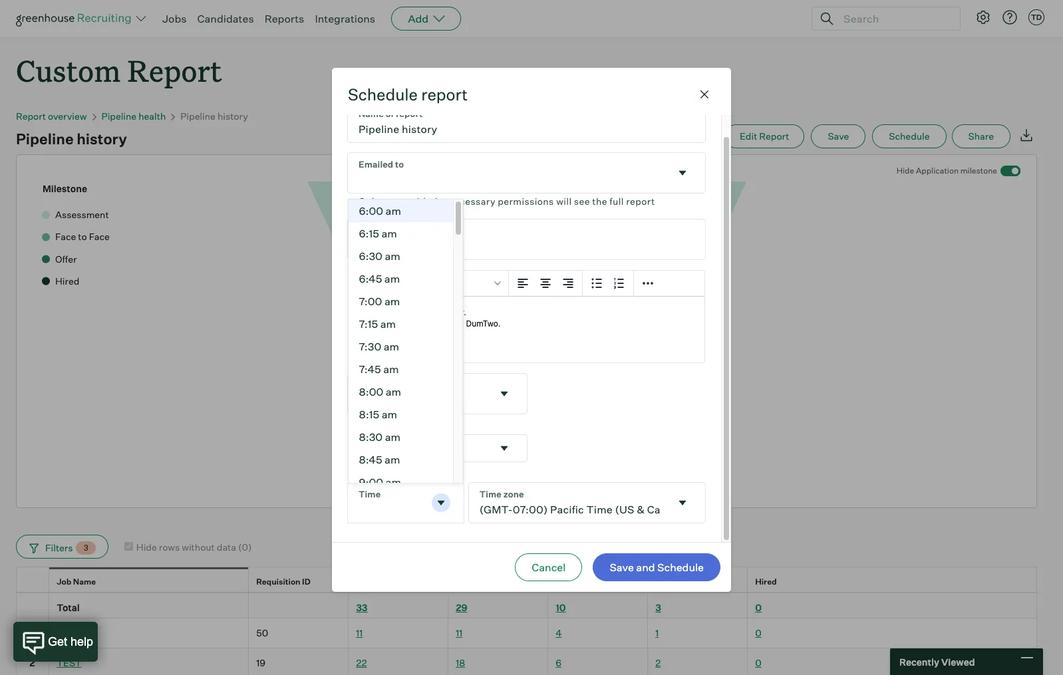 Task type: describe. For each thing, give the bounding box(es) containing it.
pipeline health link
[[101, 111, 166, 122]]

7:15
[[359, 317, 378, 330]]

19
[[256, 657, 265, 668]]

6:00
[[359, 204, 384, 217]]

9:00 am
[[359, 475, 401, 489]]

am for 7:00 am
[[385, 294, 400, 308]]

8:45 am
[[359, 453, 400, 466]]

6 link
[[556, 657, 561, 668]]

td button
[[1026, 7, 1047, 28]]

7:15 am
[[359, 317, 396, 330]]

1 face from the left
[[556, 577, 574, 587]]

8:15 am option
[[349, 403, 453, 425]]

with
[[409, 195, 429, 207]]

0 for 2
[[755, 657, 762, 668]]

jobs
[[162, 12, 187, 25]]

6:45 am option
[[349, 267, 453, 290]]

viewed
[[941, 656, 975, 668]]

18 link
[[456, 657, 465, 668]]

only
[[359, 195, 380, 207]]

row group containing 1
[[16, 619, 1037, 675]]

reports link
[[265, 12, 304, 25]]

row containing job name
[[16, 567, 1037, 596]]

11 for 1st 11 link from the left
[[356, 628, 363, 639]]

job
[[57, 577, 71, 587]]

2 inside 2 cell
[[29, 657, 35, 668]]

configure image
[[975, 9, 991, 25]]

report inside field
[[626, 195, 655, 207]]

am for 8:00 am
[[386, 385, 402, 398]]

schedule inside button
[[657, 561, 704, 574]]

hired
[[755, 577, 777, 587]]

none field every other
[[408, 435, 527, 462]]

6:00 am
[[359, 204, 401, 217]]

greenhouse recruiting image
[[16, 11, 136, 27]]

total column header
[[49, 594, 249, 618]]

1 toolbar from the left
[[349, 271, 509, 297]]

7:30 am
[[359, 340, 400, 353]]

2 11 link from the left
[[456, 628, 463, 639]]

face to face
[[556, 577, 604, 587]]

pipeline for pipeline health link
[[101, 111, 136, 122]]

22
[[356, 657, 367, 668]]

integrations link
[[315, 12, 375, 25]]

and
[[636, 561, 655, 574]]

integrations
[[315, 12, 375, 25]]

am for 6:45 am
[[385, 272, 400, 285]]

name
[[73, 577, 96, 587]]

Every other text field
[[408, 435, 492, 462]]

8:30 am
[[359, 430, 401, 443]]

schedule report
[[348, 84, 468, 104]]

8:00 am
[[359, 385, 402, 398]]

6:45
[[359, 272, 382, 285]]

requisition
[[256, 577, 300, 587]]

only users with the necessary permissions will see the full report
[[359, 195, 655, 207]]

8:30 am option
[[349, 425, 453, 448]]

to
[[576, 577, 584, 587]]

will
[[556, 195, 572, 207]]

designer
[[57, 628, 96, 639]]

pipeline health
[[101, 111, 166, 122]]

7:00 am option
[[349, 290, 453, 312]]

save for save and schedule
[[610, 561, 634, 574]]

report for edit report
[[759, 131, 789, 142]]

am for 6:00 am
[[386, 204, 401, 217]]

job name
[[57, 577, 96, 587]]

6:30
[[359, 249, 383, 262]]

8:15
[[359, 407, 380, 421]]

am for 7:45 am
[[384, 362, 399, 376]]

total
[[57, 602, 80, 614]]

edit
[[740, 131, 757, 142]]

22 link
[[356, 657, 367, 668]]

0 link for 2
[[755, 657, 762, 668]]

2 2 from the left
[[655, 657, 661, 668]]

save and schedule this report to revisit it! element
[[811, 125, 872, 148]]

8:45
[[359, 453, 383, 466]]

filters
[[45, 542, 73, 553]]

3 toolbar from the left
[[583, 271, 634, 297]]

milestone
[[43, 183, 87, 194]]

8:30
[[359, 430, 383, 443]]

10 link
[[556, 602, 566, 614]]

am for 8:30 am
[[385, 430, 401, 443]]

edit report
[[740, 131, 789, 142]]

11 for 1st 11 link from the right
[[456, 628, 463, 639]]

save for save
[[828, 131, 849, 142]]

pipeline history link
[[180, 111, 248, 122]]

0 link for 1
[[755, 628, 762, 639]]

1 0 from the top
[[755, 602, 762, 614]]

9:00
[[359, 475, 384, 489]]

toggle flyout image inside only users with the necessary permissions will see the full report field
[[676, 166, 689, 179]]

report overview
[[16, 111, 87, 122]]

pipeline for pipeline history "link"
[[180, 111, 216, 122]]

4
[[556, 628, 562, 639]]

3 link
[[655, 602, 661, 614]]

1 0 link from the top
[[755, 602, 762, 614]]

0 for 1
[[755, 628, 762, 639]]

50
[[256, 628, 268, 639]]

see
[[574, 195, 590, 207]]

am for 9:00 am
[[386, 475, 401, 489]]

7:15 am option
[[349, 312, 453, 335]]

6:15 am option
[[349, 222, 453, 244]]

6:45 am
[[359, 272, 400, 285]]



Task type: vqa. For each thing, say whether or not it's contained in the screenshot.
5
no



Task type: locate. For each thing, give the bounding box(es) containing it.
2 cell
[[16, 648, 49, 675]]

2 row from the top
[[16, 593, 1037, 619]]

report
[[127, 51, 222, 90], [16, 111, 46, 122], [759, 131, 789, 142]]

6:00 am option
[[349, 199, 453, 222]]

18
[[456, 657, 465, 668]]

1 vertical spatial toggle flyout image
[[497, 387, 511, 401]]

column header up 1 cell
[[16, 594, 49, 618]]

save and schedule button
[[593, 553, 721, 581]]

None checkbox
[[124, 542, 133, 551]]

2 toggle flyout image from the left
[[676, 497, 689, 510]]

0 horizontal spatial 2
[[29, 657, 35, 668]]

necessary
[[449, 195, 496, 207]]

schedule inside button
[[889, 131, 930, 142]]

2 link
[[655, 657, 661, 668]]

29 link
[[456, 602, 467, 614]]

1 column header from the left
[[16, 594, 49, 618]]

2 1 from the left
[[655, 628, 659, 639]]

0 horizontal spatial save
[[610, 561, 634, 574]]

2 vertical spatial report
[[759, 131, 789, 142]]

0 horizontal spatial pipeline
[[16, 130, 74, 148]]

2 down 1 link on the bottom of page
[[655, 657, 661, 668]]

7:00 am
[[359, 294, 400, 308]]

1 vertical spatial report
[[16, 111, 46, 122]]

filter image
[[27, 542, 39, 554]]

6:15 am
[[359, 227, 397, 240]]

row containing 2
[[16, 648, 1037, 675]]

8:00
[[359, 385, 384, 398]]

1 1 from the left
[[30, 628, 34, 639]]

6:30 am
[[359, 249, 401, 262]]

1 vertical spatial save
[[610, 561, 634, 574]]

2 0 from the top
[[755, 628, 762, 639]]

0 horizontal spatial report
[[421, 84, 468, 104]]

save
[[828, 131, 849, 142], [610, 561, 634, 574]]

None text field
[[348, 102, 705, 142], [359, 171, 364, 187], [348, 483, 429, 523], [469, 483, 671, 523], [348, 102, 705, 142], [359, 171, 364, 187], [348, 483, 429, 523], [469, 483, 671, 523]]

toggle flyout image
[[676, 166, 689, 179], [497, 387, 511, 401], [497, 442, 511, 455]]

1 horizontal spatial pipeline
[[101, 111, 136, 122]]

3 inside row
[[655, 602, 661, 614]]

29
[[456, 602, 467, 614]]

save and schedule
[[610, 561, 704, 574]]

full
[[610, 195, 624, 207]]

pipeline left health
[[101, 111, 136, 122]]

custom report
[[16, 51, 222, 90]]

11 link down 33
[[356, 628, 363, 639]]

0 vertical spatial history
[[218, 111, 248, 122]]

2 horizontal spatial report
[[759, 131, 789, 142]]

overview
[[48, 111, 87, 122]]

7:45 am option
[[349, 358, 453, 380]]

1 down 3 link
[[655, 628, 659, 639]]

schedule for schedule report
[[348, 84, 418, 104]]

1 cell
[[16, 619, 49, 648]]

designer link
[[57, 628, 96, 639]]

face right to
[[585, 577, 604, 587]]

1 horizontal spatial 3
[[655, 602, 661, 614]]

list box
[[348, 199, 464, 675]]

1 vertical spatial report
[[626, 195, 655, 207]]

am for 8:45 am
[[385, 453, 400, 466]]

1 vertical spatial pipeline history
[[16, 130, 127, 148]]

8:15 am
[[359, 407, 398, 421]]

report up health
[[127, 51, 222, 90]]

every other
[[348, 444, 397, 454]]

recently viewed
[[899, 656, 975, 668]]

11 link
[[356, 628, 363, 639], [456, 628, 463, 639]]

2 vertical spatial 0 link
[[755, 657, 762, 668]]

Only users with the necessary permissions will see the full report field
[[348, 153, 705, 209]]

add
[[408, 12, 429, 25]]

table containing total
[[16, 567, 1037, 675]]

candidates link
[[197, 12, 254, 25]]

row containing total
[[16, 593, 1037, 619]]

row down the 4
[[16, 648, 1037, 675]]

am right "9:00"
[[386, 475, 401, 489]]

report left overview
[[16, 111, 46, 122]]

1 vertical spatial 3
[[655, 602, 661, 614]]

pipeline history down overview
[[16, 130, 127, 148]]

2 down 1 cell
[[29, 657, 35, 668]]

2 vertical spatial 0
[[755, 657, 762, 668]]

recently
[[899, 656, 939, 668]]

0 vertical spatial toggle flyout image
[[676, 166, 689, 179]]

1 horizontal spatial save
[[828, 131, 849, 142]]

1 vertical spatial schedule
[[889, 131, 930, 142]]

cancel button
[[515, 553, 582, 581]]

0 horizontal spatial the
[[431, 195, 446, 207]]

cancel
[[532, 561, 566, 574]]

1 horizontal spatial toggle flyout image
[[676, 497, 689, 510]]

am right 8:00
[[386, 385, 402, 398]]

2 11 from the left
[[456, 628, 463, 639]]

row down 10 link
[[16, 619, 1037, 648]]

0 horizontal spatial face
[[556, 577, 574, 587]]

3 up 1 link on the bottom of page
[[655, 602, 661, 614]]

jobs link
[[162, 12, 187, 25]]

11 down 29 link
[[456, 628, 463, 639]]

schedule
[[348, 84, 418, 104], [889, 131, 930, 142], [657, 561, 704, 574]]

face left to
[[556, 577, 574, 587]]

custom
[[16, 51, 121, 90]]

7:45 am
[[359, 362, 399, 376]]

1 up 2 cell at the bottom left
[[30, 628, 34, 639]]

1 horizontal spatial pipeline history
[[180, 111, 248, 122]]

3 right filters
[[83, 543, 88, 553]]

offer
[[655, 577, 675, 587]]

am right 6:45
[[385, 272, 400, 285]]

column header down the id
[[249, 594, 349, 618]]

am right 6:30
[[385, 249, 401, 262]]

3 row from the top
[[16, 619, 1037, 648]]

1 vertical spatial 0 link
[[755, 628, 762, 639]]

am for 6:15 am
[[382, 227, 397, 240]]

am right the 8:15
[[382, 407, 398, 421]]

1 vertical spatial history
[[77, 130, 127, 148]]

1 vertical spatial 0
[[755, 628, 762, 639]]

0 vertical spatial report
[[421, 84, 468, 104]]

group
[[349, 271, 705, 297]]

toggle flyout image
[[434, 497, 448, 510], [676, 497, 689, 510]]

0 horizontal spatial 11 link
[[356, 628, 363, 639]]

row up 10 link
[[16, 567, 1037, 596]]

9:00 am option
[[349, 471, 453, 493]]

column header
[[16, 594, 49, 618], [249, 594, 349, 618]]

1 horizontal spatial 11 link
[[456, 628, 463, 639]]

schedule for schedule
[[889, 131, 930, 142]]

am for 7:15 am
[[381, 317, 396, 330]]

the right 'with'
[[431, 195, 446, 207]]

am right 7:15
[[381, 317, 396, 330]]

2 horizontal spatial schedule
[[889, 131, 930, 142]]

am for 8:15 am
[[382, 407, 398, 421]]

1 row from the top
[[16, 567, 1037, 596]]

hide
[[897, 166, 914, 176]]

2 0 link from the top
[[755, 628, 762, 639]]

1 2 from the left
[[29, 657, 35, 668]]

1 horizontal spatial schedule
[[657, 561, 704, 574]]

share
[[968, 131, 994, 142]]

candidates
[[197, 12, 254, 25]]

7:30 am option
[[349, 335, 453, 358]]

download image
[[1019, 127, 1035, 143]]

1 11 link from the left
[[356, 628, 363, 639]]

2 the from the left
[[592, 195, 607, 207]]

1 horizontal spatial report
[[626, 195, 655, 207]]

3 0 link from the top
[[755, 657, 762, 668]]

1 horizontal spatial face
[[585, 577, 604, 587]]

pipeline right health
[[180, 111, 216, 122]]

id
[[302, 577, 310, 587]]

1 horizontal spatial report
[[127, 51, 222, 90]]

6
[[556, 657, 561, 668]]

row
[[16, 567, 1037, 596], [16, 593, 1037, 619], [16, 619, 1037, 648], [16, 648, 1037, 675]]

1 horizontal spatial 11
[[456, 628, 463, 639]]

2 toolbar from the left
[[509, 271, 583, 297]]

every
[[348, 444, 373, 454]]

1 horizontal spatial 2
[[655, 657, 661, 668]]

7:45
[[359, 362, 381, 376]]

2 vertical spatial schedule
[[657, 561, 704, 574]]

table
[[16, 567, 1037, 675]]

2 face from the left
[[585, 577, 604, 587]]

milestone
[[960, 166, 997, 176]]

reports
[[265, 12, 304, 25]]

save button
[[811, 125, 866, 148]]

report right edit
[[759, 131, 789, 142]]

0 horizontal spatial toggle flyout image
[[434, 497, 448, 510]]

0 vertical spatial 0
[[755, 602, 762, 614]]

test link
[[57, 657, 82, 668]]

2 column header from the left
[[249, 594, 349, 618]]

report overview link
[[16, 111, 87, 122]]

application
[[916, 166, 959, 176]]

edit report link
[[724, 125, 805, 148]]

1 toggle flyout image from the left
[[434, 497, 448, 510]]

row containing 1
[[16, 619, 1037, 648]]

health
[[139, 111, 166, 122]]

1 the from the left
[[431, 195, 446, 207]]

toggle flyout image inside every other field
[[497, 442, 511, 455]]

share button
[[952, 125, 1011, 148]]

0 vertical spatial 3
[[83, 543, 88, 553]]

history
[[218, 111, 248, 122], [77, 130, 127, 148]]

33 link
[[356, 602, 368, 614]]

0
[[755, 602, 762, 614], [755, 628, 762, 639], [755, 657, 762, 668]]

None field
[[348, 374, 527, 414], [408, 435, 527, 462], [348, 483, 463, 523], [469, 483, 705, 523], [348, 374, 527, 414], [348, 483, 463, 523], [469, 483, 705, 523]]

am right 6:00
[[386, 204, 401, 217]]

33
[[356, 602, 368, 614]]

2 horizontal spatial pipeline
[[180, 111, 216, 122]]

pipeline history right health
[[180, 111, 248, 122]]

close modal icon image
[[697, 86, 713, 102]]

1 link
[[655, 628, 659, 639]]

1 horizontal spatial the
[[592, 195, 607, 207]]

0 horizontal spatial 11
[[356, 628, 363, 639]]

schedule button
[[872, 125, 946, 148]]

1 horizontal spatial 1
[[655, 628, 659, 639]]

hide application milestone
[[897, 166, 997, 176]]

8:45 am option
[[349, 448, 453, 471]]

the left full
[[592, 195, 607, 207]]

0 horizontal spatial column header
[[16, 594, 49, 618]]

requisition id
[[256, 577, 310, 587]]

am right 7:00
[[385, 294, 400, 308]]

0 vertical spatial pipeline history
[[180, 111, 248, 122]]

0 horizontal spatial pipeline history
[[16, 130, 127, 148]]

3 0 from the top
[[755, 657, 762, 668]]

add button
[[391, 7, 461, 31]]

face
[[556, 577, 574, 587], [585, 577, 604, 587]]

0 horizontal spatial 3
[[83, 543, 88, 553]]

report for custom report
[[127, 51, 222, 90]]

0 vertical spatial 0 link
[[755, 602, 762, 614]]

am
[[386, 204, 401, 217], [382, 227, 397, 240], [385, 249, 401, 262], [385, 272, 400, 285], [385, 294, 400, 308], [381, 317, 396, 330], [384, 340, 400, 353], [384, 362, 399, 376], [386, 385, 402, 398], [382, 407, 398, 421], [385, 430, 401, 443], [385, 453, 400, 466], [386, 475, 401, 489]]

0 vertical spatial save
[[828, 131, 849, 142]]

1 horizontal spatial history
[[218, 111, 248, 122]]

4 row from the top
[[16, 648, 1037, 675]]

0 horizontal spatial 1
[[30, 628, 34, 639]]

7:00
[[359, 294, 382, 308]]

the
[[431, 195, 446, 207], [592, 195, 607, 207]]

6:15
[[359, 227, 380, 240]]

11 down 33
[[356, 628, 363, 639]]

toolbar
[[349, 271, 509, 297], [509, 271, 583, 297], [583, 271, 634, 297]]

td button
[[1029, 9, 1045, 25]]

1 horizontal spatial column header
[[249, 594, 349, 618]]

am right 7:45
[[384, 362, 399, 376]]

8:00 am option
[[349, 380, 453, 403]]

0 horizontal spatial schedule
[[348, 84, 418, 104]]

0 vertical spatial schedule
[[348, 84, 418, 104]]

row up the 4
[[16, 593, 1037, 619]]

am right the 8:45
[[385, 453, 400, 466]]

users
[[382, 195, 407, 207]]

4 link
[[556, 628, 562, 639]]

am for 7:30 am
[[384, 340, 400, 353]]

11 link down 29 link
[[456, 628, 463, 639]]

report
[[421, 84, 468, 104], [626, 195, 655, 207]]

pipeline down report overview
[[16, 130, 74, 148]]

6:30 am option
[[349, 244, 453, 267]]

None text field
[[348, 220, 705, 260], [348, 374, 492, 414], [348, 220, 705, 260], [348, 374, 492, 414]]

1 11 from the left
[[356, 628, 363, 639]]

0 horizontal spatial history
[[77, 130, 127, 148]]

2 vertical spatial toggle flyout image
[[497, 442, 511, 455]]

am for 6:30 am
[[385, 249, 401, 262]]

permissions
[[498, 195, 554, 207]]

0 vertical spatial report
[[127, 51, 222, 90]]

1 inside cell
[[30, 628, 34, 639]]

list box containing 6:00 am
[[348, 199, 464, 675]]

other
[[374, 444, 397, 454]]

0 horizontal spatial report
[[16, 111, 46, 122]]

am right 7:30
[[384, 340, 400, 353]]

7:30
[[359, 340, 382, 353]]

Search text field
[[840, 9, 948, 28]]

2
[[29, 657, 35, 668], [655, 657, 661, 668]]

11
[[356, 628, 363, 639], [456, 628, 463, 639]]

row group
[[16, 619, 1037, 675]]

am right the 6:15
[[382, 227, 397, 240]]

test
[[57, 657, 82, 668]]

am up other
[[385, 430, 401, 443]]



